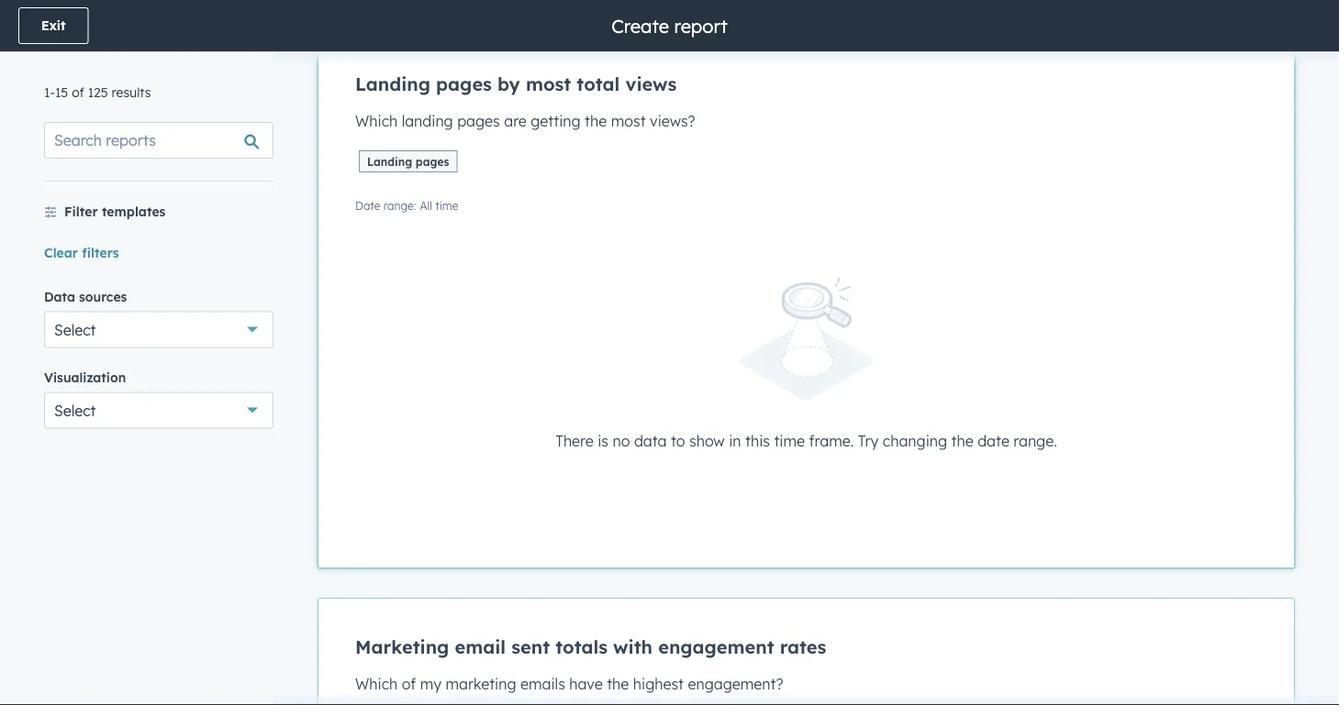 Task type: vqa. For each thing, say whether or not it's contained in the screenshot.
'HAVE'
yes



Task type: describe. For each thing, give the bounding box(es) containing it.
totals
[[555, 636, 608, 659]]

which for marketing email sent totals with engagement rates
[[355, 676, 398, 694]]

create
[[612, 14, 669, 37]]

page section element
[[0, 0, 1339, 51]]

this
[[745, 432, 770, 450]]

views
[[625, 73, 677, 95]]

filters
[[82, 245, 119, 261]]

filter templates
[[64, 204, 166, 220]]

have
[[569, 676, 603, 694]]

none checkbox containing marketing email sent totals with engagement rates
[[318, 598, 1295, 706]]

select for data sources
[[54, 321, 96, 339]]

1 vertical spatial pages
[[457, 112, 500, 130]]

range.
[[1014, 432, 1057, 450]]

is
[[598, 432, 609, 450]]

date
[[978, 432, 1010, 450]]

0 vertical spatial of
[[72, 84, 84, 101]]

which for landing pages by most total views
[[355, 112, 398, 130]]

getting
[[531, 112, 581, 130]]

rates
[[780, 636, 826, 659]]

sent
[[511, 636, 550, 659]]

try
[[858, 432, 879, 450]]

0 vertical spatial the
[[585, 112, 607, 130]]

0 vertical spatial time
[[435, 199, 458, 212]]

results
[[112, 84, 151, 101]]

landing
[[402, 112, 453, 130]]

create report
[[612, 14, 728, 37]]

total
[[577, 73, 620, 95]]

date
[[355, 199, 380, 212]]

no
[[613, 432, 630, 450]]

marketing email sent totals with engagement rates
[[355, 636, 826, 659]]

all
[[420, 199, 432, 212]]

clear filters
[[44, 245, 119, 261]]

none checkbox containing landing pages by most total views
[[318, 35, 1295, 569]]

my
[[420, 676, 441, 694]]



Task type: locate. For each thing, give the bounding box(es) containing it.
None checkbox
[[318, 35, 1295, 569]]

0 vertical spatial select
[[54, 321, 96, 339]]

are
[[504, 112, 527, 130]]

1 horizontal spatial time
[[774, 432, 805, 450]]

2 select button from the top
[[44, 392, 274, 429]]

1 vertical spatial select
[[54, 402, 96, 420]]

report
[[674, 14, 728, 37]]

the inside option
[[607, 676, 629, 694]]

select
[[54, 321, 96, 339], [54, 402, 96, 420]]

clear
[[44, 245, 78, 261]]

15
[[55, 84, 68, 101]]

of left my
[[402, 676, 416, 694]]

1 vertical spatial most
[[611, 112, 646, 130]]

1-15 of 125 results
[[44, 84, 151, 101]]

there is no data to show in this time frame. try changing the date range.
[[555, 432, 1057, 450]]

data
[[44, 289, 75, 305]]

select for visualization
[[54, 402, 96, 420]]

of
[[72, 84, 84, 101], [402, 676, 416, 694]]

which left landing at the top left
[[355, 112, 398, 130]]

select button for visualization
[[44, 392, 274, 429]]

the
[[585, 112, 607, 130], [951, 432, 974, 450], [607, 676, 629, 694]]

0 horizontal spatial most
[[526, 73, 571, 95]]

date range: all time
[[355, 199, 458, 212]]

clear filters button
[[44, 242, 119, 264]]

data sources
[[44, 289, 127, 305]]

which
[[355, 112, 398, 130], [355, 676, 398, 694]]

landing pages
[[367, 155, 449, 168]]

the left the date
[[951, 432, 974, 450]]

select button down sources
[[44, 312, 274, 348]]

landing for landing pages
[[367, 155, 412, 168]]

125
[[88, 84, 108, 101]]

1 horizontal spatial of
[[402, 676, 416, 694]]

which of my marketing emails have the highest engagement?
[[355, 676, 783, 694]]

Search search field
[[44, 122, 274, 159]]

landing pages by most total views
[[355, 73, 677, 95]]

the down the total
[[585, 112, 607, 130]]

engagement
[[658, 636, 774, 659]]

landing up range:
[[367, 155, 412, 168]]

marketing
[[355, 636, 449, 659]]

1 vertical spatial time
[[774, 432, 805, 450]]

changing
[[883, 432, 947, 450]]

with
[[613, 636, 653, 659]]

1 vertical spatial which
[[355, 676, 398, 694]]

engagement?
[[688, 676, 783, 694]]

select down visualization
[[54, 402, 96, 420]]

time right this
[[774, 432, 805, 450]]

templates
[[102, 204, 166, 220]]

sources
[[79, 289, 127, 305]]

select button
[[44, 312, 274, 348], [44, 392, 274, 429]]

exit
[[41, 17, 66, 34]]

which landing pages are getting the most views?
[[355, 112, 695, 130]]

pages down landing at the top left
[[416, 155, 449, 168]]

2 vertical spatial pages
[[416, 155, 449, 168]]

1 which from the top
[[355, 112, 398, 130]]

of inside option
[[402, 676, 416, 694]]

pages left by at the left top
[[436, 73, 492, 95]]

in
[[729, 432, 741, 450]]

1 vertical spatial the
[[951, 432, 974, 450]]

0 vertical spatial most
[[526, 73, 571, 95]]

marketing
[[446, 676, 516, 694]]

which down marketing
[[355, 676, 398, 694]]

select down data sources
[[54, 321, 96, 339]]

which inside option
[[355, 676, 398, 694]]

show
[[689, 432, 725, 450]]

by
[[498, 73, 520, 95]]

2 select from the top
[[54, 402, 96, 420]]

pages for landing pages by most total views
[[436, 73, 492, 95]]

the right the have
[[607, 676, 629, 694]]

frame.
[[809, 432, 854, 450]]

1 vertical spatial landing
[[367, 155, 412, 168]]

2 which from the top
[[355, 676, 398, 694]]

pages for landing pages
[[416, 155, 449, 168]]

emails
[[520, 676, 565, 694]]

landing
[[355, 73, 430, 95], [367, 155, 412, 168]]

1-
[[44, 84, 55, 101]]

select button down visualization
[[44, 392, 274, 429]]

1 select from the top
[[54, 321, 96, 339]]

1 horizontal spatial most
[[611, 112, 646, 130]]

filter
[[64, 204, 98, 220]]

exit link
[[18, 7, 88, 44]]

0 vertical spatial select button
[[44, 312, 274, 348]]

0 vertical spatial which
[[355, 112, 398, 130]]

range:
[[384, 199, 416, 212]]

email
[[455, 636, 506, 659]]

of right 15
[[72, 84, 84, 101]]

0 vertical spatial landing
[[355, 73, 430, 95]]

1 vertical spatial select button
[[44, 392, 274, 429]]

most down views
[[611, 112, 646, 130]]

0 horizontal spatial time
[[435, 199, 458, 212]]

there
[[555, 432, 594, 450]]

most up getting
[[526, 73, 571, 95]]

to
[[671, 432, 685, 450]]

1 vertical spatial of
[[402, 676, 416, 694]]

visualization
[[44, 369, 126, 385]]

pages
[[436, 73, 492, 95], [457, 112, 500, 130], [416, 155, 449, 168]]

highest
[[633, 676, 684, 694]]

time
[[435, 199, 458, 212], [774, 432, 805, 450]]

landing for landing pages by most total views
[[355, 73, 430, 95]]

2 vertical spatial the
[[607, 676, 629, 694]]

data
[[634, 432, 667, 450]]

None checkbox
[[318, 598, 1295, 706]]

time right all
[[435, 199, 458, 212]]

0 vertical spatial pages
[[436, 73, 492, 95]]

most
[[526, 73, 571, 95], [611, 112, 646, 130]]

views?
[[650, 112, 695, 130]]

pages left are
[[457, 112, 500, 130]]

select button for data sources
[[44, 312, 274, 348]]

0 horizontal spatial of
[[72, 84, 84, 101]]

landing up landing at the top left
[[355, 73, 430, 95]]

1 select button from the top
[[44, 312, 274, 348]]



